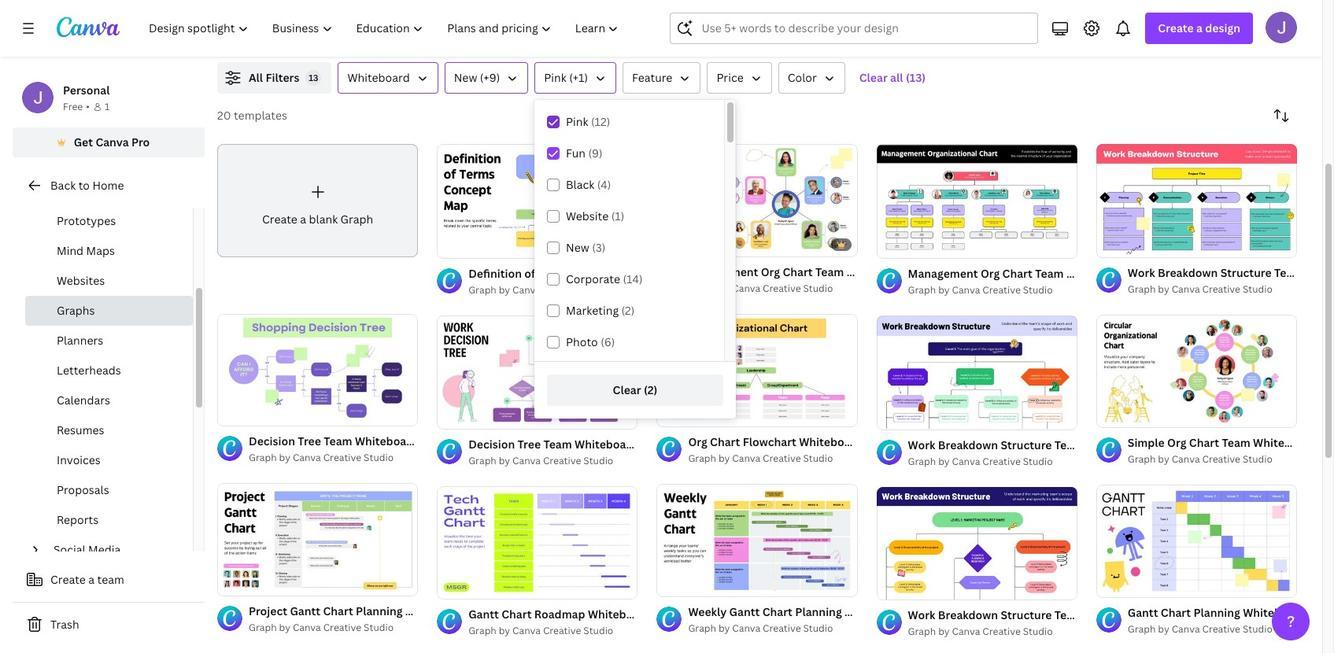 Task type: vqa. For each thing, say whether or not it's contained in the screenshot.


Task type: describe. For each thing, give the bounding box(es) containing it.
(2) for clear (2)
[[644, 383, 658, 398]]

social
[[54, 542, 86, 557]]

creative for simple org chart team whiteboard in yellow pink green spaced color blocks style image
[[1203, 452, 1241, 466]]

pink (12)
[[566, 114, 610, 129]]

graph by canva creative studio link for simple org chart team whiteboard in yellow pink green spaced color blocks style image
[[1128, 452, 1297, 467]]

canva for the work breakdown structure team whiteboard in purple yellow red simple colorful style image
[[952, 625, 980, 638]]

graph by canva creative studio for weekly gantt chart planning whiteboard in yellow green pink spaced color blocks style image
[[688, 622, 833, 636]]

websites link
[[25, 266, 193, 296]]

creative for gantt chart roadmap whiteboard in neon green purple friendly professional style image on the bottom of page
[[543, 624, 581, 638]]

(4)
[[597, 177, 611, 192]]

studio for management org chart team whiteboard in black red green trendy sticker style image
[[1023, 283, 1053, 297]]

create a team
[[50, 572, 124, 587]]

by for the work breakdown structure team whiteboard in purple yellow red simple colorful style image
[[939, 625, 950, 638]]

by for simple org chart team whiteboard in yellow pink green spaced color blocks style image
[[1158, 452, 1170, 466]]

weekly gantt chart planning whiteboard in yellow green pink spaced color blocks style image
[[657, 484, 858, 597]]

back to home
[[50, 178, 124, 193]]

studio for gantt chart roadmap whiteboard in neon green purple friendly professional style image on the bottom of page
[[584, 624, 613, 638]]

personal
[[63, 83, 110, 98]]

graph by canva creative studio for the gantt chart planning whiteboard in purple green yellow cute geometry style image
[[1128, 622, 1273, 636]]

graph by canva creative studio link for weekly gantt chart planning whiteboard in yellow green pink spaced color blocks style image
[[688, 621, 858, 637]]

clear (2) button
[[547, 375, 724, 406]]

new (+9) button
[[445, 62, 528, 94]]

letterheads
[[57, 363, 121, 378]]

calendars link
[[25, 386, 193, 416]]

by for project gantt chart planning whiteboard in pink pastel purple pastel green spaced color blocks style image
[[279, 621, 290, 635]]

(13)
[[906, 70, 926, 85]]

invoices
[[57, 453, 101, 468]]

(2) for marketing (2)
[[622, 303, 635, 318]]

20
[[217, 108, 231, 123]]

(9)
[[588, 146, 603, 161]]

management org chart team whiteboard in black red green trendy sticker style image
[[877, 144, 1078, 258]]

canva for gantt chart roadmap whiteboard in neon green purple friendly professional style image on the bottom of page
[[513, 624, 541, 638]]

feature
[[632, 70, 673, 85]]

clear all (13)
[[860, 70, 926, 85]]

by for management org chart team whiteboard in black red green trendy sticker style image
[[939, 283, 950, 297]]

create a blank graph element
[[217, 144, 418, 257]]

filters
[[266, 70, 300, 85]]

home
[[92, 178, 124, 193]]

photo
[[566, 335, 598, 350]]

graph for the gantt chart planning whiteboard in purple green yellow cute geometry style image
[[1128, 622, 1156, 636]]

(+9)
[[480, 70, 500, 85]]

price
[[717, 70, 744, 85]]

canva for org chart flowchart whiteboard in yellow pink spaced color blocks style image
[[732, 452, 761, 466]]

trash link
[[13, 609, 205, 641]]

graph by canva creative studio link for 'work breakdown structure team whiteboard in purple green red simple colorful style' image
[[908, 454, 1078, 470]]

studio for 'work breakdown structure team whiteboard in purple green red simple colorful style' image
[[1023, 455, 1053, 468]]

graph for gantt chart roadmap whiteboard in neon green purple friendly professional style image on the bottom of page
[[469, 624, 497, 638]]

whiteboard
[[348, 70, 410, 85]]

feature button
[[623, 62, 701, 94]]

graph by canva creative studio link for 'work breakdown structure team whiteboard in red purple green trendy stickers style' image
[[1128, 282, 1297, 297]]

to
[[78, 178, 90, 193]]

studio for weekly gantt chart planning whiteboard in yellow green pink spaced color blocks style image
[[803, 622, 833, 636]]

create for create a blank graph
[[262, 212, 298, 227]]

maps
[[86, 243, 115, 258]]

graph by canva creative studio for 'management org chart team whiteboard in blue green spaced color blocks style' image
[[688, 282, 833, 295]]

creative for the gantt chart planning whiteboard in purple green yellow cute geometry style image
[[1203, 622, 1241, 636]]

creative for "decision tree team whiteboard in light green purple casual corporate style" image
[[323, 451, 362, 465]]

canva for the gantt chart planning whiteboard in purple green yellow cute geometry style image
[[1172, 622, 1200, 636]]

work breakdown structure team whiteboard in purple yellow red simple colorful style image
[[877, 487, 1078, 600]]

graph by canva creative studio link for gantt chart roadmap whiteboard in neon green purple friendly professional style image on the bottom of page
[[469, 623, 638, 639]]

fun
[[566, 146, 586, 161]]

canva for "decision tree team whiteboard in light green purple casual corporate style" image
[[293, 451, 321, 465]]

a for design
[[1197, 20, 1203, 35]]

marketing
[[566, 303, 619, 318]]

graph by canva creative studio link for management org chart team whiteboard in black red green trendy sticker style image
[[908, 282, 1078, 298]]

photo (6)
[[566, 335, 615, 350]]

clear all (13) button
[[852, 62, 934, 94]]

corporate (14)
[[566, 272, 643, 287]]

canva for simple org chart team whiteboard in yellow pink green spaced color blocks style image
[[1172, 452, 1200, 466]]

canva inside button
[[96, 135, 129, 150]]

resumes link
[[25, 416, 193, 446]]

graph by canva creative studio for gantt chart roadmap whiteboard in neon green purple friendly professional style image on the bottom of page
[[469, 624, 613, 638]]

canva for 'management org chart team whiteboard in blue green spaced color blocks style' image
[[732, 282, 761, 295]]

media
[[88, 542, 121, 557]]

fun (9)
[[566, 146, 603, 161]]

creative for org chart flowchart whiteboard in yellow pink spaced color blocks style image
[[763, 452, 801, 466]]

top level navigation element
[[139, 13, 633, 44]]

org chart flowchart whiteboard in yellow pink spaced color blocks style image
[[657, 314, 858, 427]]

all
[[249, 70, 263, 85]]

gantt chart roadmap whiteboard in neon green purple friendly professional style image
[[437, 486, 638, 599]]

mind
[[57, 243, 84, 258]]

decision tree team whiteboard in purple pink green simple colorful style image
[[437, 316, 638, 429]]

decision tree team whiteboard in light green purple casual corporate style image
[[217, 314, 418, 427]]

trash
[[50, 617, 79, 632]]

social media
[[54, 542, 121, 557]]

get
[[74, 135, 93, 150]]

reports
[[57, 513, 99, 527]]

create a blank graph
[[262, 212, 373, 227]]

graph by canva creative studio for project gantt chart planning whiteboard in pink pastel purple pastel green spaced color blocks style image
[[249, 621, 394, 635]]

price button
[[707, 62, 772, 94]]

calendars
[[57, 393, 110, 408]]

jacob simon image
[[1266, 12, 1297, 43]]

graphs template image
[[962, 0, 1297, 43]]

graph by canva creative studio for simple org chart team whiteboard in yellow pink green spaced color blocks style image
[[1128, 452, 1273, 466]]

by for org chart flowchart whiteboard in yellow pink spaced color blocks style image
[[719, 452, 730, 466]]

back
[[50, 178, 76, 193]]

work breakdown structure team whiteboard in red purple green trendy stickers style image
[[1097, 144, 1297, 257]]

(+1)
[[569, 70, 588, 85]]

studio for the gantt chart planning whiteboard in purple green yellow cute geometry style image
[[1243, 622, 1273, 636]]

graph by canva creative studio link for "decision tree team whiteboard in light green purple casual corporate style" image
[[249, 451, 418, 466]]

by for the gantt chart planning whiteboard in purple green yellow cute geometry style image
[[1158, 622, 1170, 636]]

pink (+1) button
[[535, 62, 616, 94]]

graph by canva creative studio for the work breakdown structure team whiteboard in purple yellow red simple colorful style image
[[908, 625, 1053, 638]]

all
[[891, 70, 903, 85]]

(14)
[[623, 272, 643, 287]]

new for new (3)
[[566, 240, 589, 255]]

graph by canva creative studio for "decision tree team whiteboard in light green purple casual corporate style" image
[[249, 451, 394, 465]]

creative for project gantt chart planning whiteboard in pink pastel purple pastel green spaced color blocks style image
[[323, 621, 362, 635]]

mind maps
[[57, 243, 115, 258]]

canva for project gantt chart planning whiteboard in pink pastel purple pastel green spaced color blocks style image
[[293, 621, 321, 635]]

graph for 'work breakdown structure team whiteboard in red purple green trendy stickers style' image
[[1128, 282, 1156, 296]]

by for gantt chart roadmap whiteboard in neon green purple friendly professional style image on the bottom of page
[[499, 624, 510, 638]]

color
[[788, 70, 817, 85]]

work breakdown structure team whiteboard in purple green red simple colorful style image
[[877, 316, 1078, 429]]

create a design button
[[1146, 13, 1253, 44]]

all filters
[[249, 70, 300, 85]]

pink for pink (12)
[[566, 114, 589, 129]]

invoices link
[[25, 446, 193, 476]]



Task type: locate. For each thing, give the bounding box(es) containing it.
free •
[[63, 100, 90, 113]]

graph for 'work breakdown structure team whiteboard in purple green red simple colorful style' image
[[908, 455, 936, 468]]

0 horizontal spatial create
[[50, 572, 86, 587]]

pink inside button
[[544, 70, 567, 85]]

website
[[566, 209, 609, 224]]

1 vertical spatial new
[[566, 240, 589, 255]]

design
[[1206, 20, 1241, 35]]

black
[[566, 177, 595, 192]]

canva for 'work breakdown structure team whiteboard in purple green red simple colorful style' image
[[952, 455, 980, 468]]

create down social
[[50, 572, 86, 587]]

1
[[105, 100, 110, 113]]

graph
[[341, 212, 373, 227], [688, 282, 716, 295], [1128, 282, 1156, 296], [908, 283, 936, 297], [469, 284, 497, 297], [249, 451, 277, 465], [688, 452, 716, 466], [1128, 452, 1156, 466], [469, 454, 497, 468], [908, 455, 936, 468], [249, 621, 277, 635], [688, 622, 716, 636], [1128, 622, 1156, 636], [469, 624, 497, 638], [908, 625, 936, 638]]

back to home link
[[13, 170, 205, 202]]

get canva pro
[[74, 135, 150, 150]]

create left "blank"
[[262, 212, 298, 227]]

studio for project gantt chart planning whiteboard in pink pastel purple pastel green spaced color blocks style image
[[364, 621, 394, 635]]

studio for "decision tree team whiteboard in light green purple casual corporate style" image
[[364, 451, 394, 465]]

by for 'management org chart team whiteboard in blue green spaced color blocks style' image
[[719, 282, 730, 295]]

a left 'design' on the top right
[[1197, 20, 1203, 35]]

management org chart team whiteboard in blue green spaced color blocks style image
[[657, 144, 858, 257]]

20 templates
[[217, 108, 287, 123]]

creative
[[763, 282, 801, 295], [1203, 282, 1241, 296], [983, 283, 1021, 297], [543, 284, 581, 297], [323, 451, 362, 465], [763, 452, 801, 466], [1203, 452, 1241, 466], [543, 454, 581, 468], [983, 455, 1021, 468], [323, 621, 362, 635], [763, 622, 801, 636], [1203, 622, 1241, 636], [543, 624, 581, 638], [983, 625, 1021, 638]]

graph for weekly gantt chart planning whiteboard in yellow green pink spaced color blocks style image
[[688, 622, 716, 636]]

canva for management org chart team whiteboard in black red green trendy sticker style image
[[952, 283, 980, 297]]

(12)
[[591, 114, 610, 129]]

graph by canva creative studio for org chart flowchart whiteboard in yellow pink spaced color blocks style image
[[688, 452, 833, 466]]

create a design
[[1158, 20, 1241, 35]]

creative for the work breakdown structure team whiteboard in purple yellow red simple colorful style image
[[983, 625, 1021, 638]]

studio for simple org chart team whiteboard in yellow pink green spaced color blocks style image
[[1243, 452, 1273, 466]]

canva
[[96, 135, 129, 150], [732, 282, 761, 295], [1172, 282, 1200, 296], [952, 283, 980, 297], [513, 284, 541, 297], [293, 451, 321, 465], [732, 452, 761, 466], [1172, 452, 1200, 466], [513, 454, 541, 468], [952, 455, 980, 468], [293, 621, 321, 635], [732, 622, 761, 636], [1172, 622, 1200, 636], [513, 624, 541, 638], [952, 625, 980, 638]]

a
[[1197, 20, 1203, 35], [300, 212, 306, 227], [88, 572, 95, 587]]

graph by canva creative studio
[[688, 282, 833, 295], [1128, 282, 1273, 296], [908, 283, 1053, 297], [469, 284, 613, 297], [249, 451, 394, 465], [688, 452, 833, 466], [1128, 452, 1273, 466], [469, 454, 613, 468], [908, 455, 1053, 468], [249, 621, 394, 635], [688, 622, 833, 636], [1128, 622, 1273, 636], [469, 624, 613, 638], [908, 625, 1053, 638]]

pro
[[131, 135, 150, 150]]

free
[[63, 100, 83, 113]]

clear (2)
[[613, 383, 658, 398]]

create
[[1158, 20, 1194, 35], [262, 212, 298, 227], [50, 572, 86, 587]]

canva for weekly gantt chart planning whiteboard in yellow green pink spaced color blocks style image
[[732, 622, 761, 636]]

gantt chart planning whiteboard in purple green yellow cute geometry style image
[[1097, 484, 1297, 597]]

Sort by button
[[1266, 100, 1297, 131]]

create for create a team
[[50, 572, 86, 587]]

clear down "(6)"
[[613, 383, 641, 398]]

new inside button
[[454, 70, 477, 85]]

0 horizontal spatial clear
[[613, 383, 641, 398]]

create for create a design
[[1158, 20, 1194, 35]]

graph for management org chart team whiteboard in black red green trendy sticker style image
[[908, 283, 936, 297]]

clear for clear (2)
[[613, 383, 641, 398]]

0 vertical spatial clear
[[860, 70, 888, 85]]

1 horizontal spatial create
[[262, 212, 298, 227]]

0 vertical spatial a
[[1197, 20, 1203, 35]]

create a blank graph link
[[217, 144, 418, 257]]

13 filter options selected element
[[306, 70, 322, 86]]

graph for simple org chart team whiteboard in yellow pink green spaced color blocks style image
[[1128, 452, 1156, 466]]

by for 'work breakdown structure team whiteboard in purple green red simple colorful style' image
[[939, 455, 950, 468]]

team
[[97, 572, 124, 587]]

clear inside clear all (13) button
[[860, 70, 888, 85]]

1 vertical spatial a
[[300, 212, 306, 227]]

graph by canva creative studio link for org chart flowchart whiteboard in yellow pink spaced color blocks style image
[[688, 451, 858, 467]]

graph for the work breakdown structure team whiteboard in purple yellow red simple colorful style image
[[908, 625, 936, 638]]

graph by canva creative studio link for the gantt chart planning whiteboard in purple green yellow cute geometry style image
[[1128, 622, 1297, 637]]

websites
[[57, 273, 105, 288]]

simple org chart team whiteboard in yellow pink green spaced color blocks style image
[[1097, 314, 1297, 427]]

0 horizontal spatial new
[[454, 70, 477, 85]]

1 horizontal spatial clear
[[860, 70, 888, 85]]

0 vertical spatial new
[[454, 70, 477, 85]]

creative for 'work breakdown structure team whiteboard in red purple green trendy stickers style' image
[[1203, 282, 1241, 296]]

2 horizontal spatial a
[[1197, 20, 1203, 35]]

by for 'work breakdown structure team whiteboard in red purple green trendy stickers style' image
[[1158, 282, 1170, 296]]

new for new (+9)
[[454, 70, 477, 85]]

a for team
[[88, 572, 95, 587]]

mind maps link
[[25, 236, 193, 266]]

black (4)
[[566, 177, 611, 192]]

(3)
[[592, 240, 606, 255]]

(2) inside button
[[644, 383, 658, 398]]

graph for org chart flowchart whiteboard in yellow pink spaced color blocks style image
[[688, 452, 716, 466]]

proposals link
[[25, 476, 193, 505]]

•
[[86, 100, 90, 113]]

graph for "decision tree team whiteboard in light green purple casual corporate style" image
[[249, 451, 277, 465]]

0 horizontal spatial a
[[88, 572, 95, 587]]

clear inside clear (2) button
[[613, 383, 641, 398]]

creative for 'work breakdown structure team whiteboard in purple green red simple colorful style' image
[[983, 455, 1021, 468]]

prototypes link
[[25, 206, 193, 236]]

proposals
[[57, 483, 109, 498]]

a left "blank"
[[300, 212, 306, 227]]

1 vertical spatial create
[[262, 212, 298, 227]]

(2)
[[622, 303, 635, 318], [644, 383, 658, 398]]

new (+9)
[[454, 70, 500, 85]]

planners
[[57, 333, 103, 348]]

1 horizontal spatial new
[[566, 240, 589, 255]]

studio for 'work breakdown structure team whiteboard in red purple green trendy stickers style' image
[[1243, 282, 1273, 296]]

a inside button
[[88, 572, 95, 587]]

None search field
[[670, 13, 1039, 44]]

(6)
[[601, 335, 615, 350]]

(1)
[[611, 209, 625, 224]]

studio for org chart flowchart whiteboard in yellow pink spaced color blocks style image
[[803, 452, 833, 466]]

marketing (2)
[[566, 303, 635, 318]]

1 horizontal spatial (2)
[[644, 383, 658, 398]]

project gantt chart planning whiteboard in pink pastel purple pastel green spaced color blocks style image
[[217, 483, 418, 596]]

0 vertical spatial pink
[[544, 70, 567, 85]]

by for weekly gantt chart planning whiteboard in yellow green pink spaced color blocks style image
[[719, 622, 730, 636]]

graph by canva creative studio link for the work breakdown structure team whiteboard in purple yellow red simple colorful style image
[[908, 624, 1078, 640]]

pink left (12)
[[566, 114, 589, 129]]

social media link
[[47, 535, 183, 565]]

by for "decision tree team whiteboard in light green purple casual corporate style" image
[[279, 451, 290, 465]]

0 horizontal spatial (2)
[[622, 303, 635, 318]]

create a team button
[[13, 564, 205, 596]]

resumes
[[57, 423, 104, 438]]

pink
[[544, 70, 567, 85], [566, 114, 589, 129]]

pink (+1)
[[544, 70, 588, 85]]

graph for 'management org chart team whiteboard in blue green spaced color blocks style' image
[[688, 282, 716, 295]]

2 vertical spatial create
[[50, 572, 86, 587]]

a inside dropdown button
[[1197, 20, 1203, 35]]

canva for 'work breakdown structure team whiteboard in red purple green trendy stickers style' image
[[1172, 282, 1200, 296]]

1 vertical spatial clear
[[613, 383, 641, 398]]

studio for the work breakdown structure team whiteboard in purple yellow red simple colorful style image
[[1023, 625, 1053, 638]]

clear for clear all (13)
[[860, 70, 888, 85]]

1 vertical spatial pink
[[566, 114, 589, 129]]

new
[[454, 70, 477, 85], [566, 240, 589, 255]]

definition of terms concept map planning whiteboard in light blue pink green spaced color blocks style image
[[437, 145, 638, 258]]

0 vertical spatial (2)
[[622, 303, 635, 318]]

reports link
[[25, 505, 193, 535]]

by
[[719, 282, 730, 295], [1158, 282, 1170, 296], [939, 283, 950, 297], [499, 284, 510, 297], [279, 451, 290, 465], [719, 452, 730, 466], [1158, 452, 1170, 466], [499, 454, 510, 468], [939, 455, 950, 468], [279, 621, 290, 635], [719, 622, 730, 636], [1158, 622, 1170, 636], [499, 624, 510, 638], [939, 625, 950, 638]]

a for blank
[[300, 212, 306, 227]]

1 vertical spatial (2)
[[644, 383, 658, 398]]

creative for management org chart team whiteboard in black red green trendy sticker style image
[[983, 283, 1021, 297]]

2 vertical spatial a
[[88, 572, 95, 587]]

create left 'design' on the top right
[[1158, 20, 1194, 35]]

new left the (3)
[[566, 240, 589, 255]]

whiteboard button
[[338, 62, 438, 94]]

planners link
[[25, 326, 193, 356]]

pink for pink (+1)
[[544, 70, 567, 85]]

a left team
[[88, 572, 95, 587]]

prototypes
[[57, 213, 116, 228]]

clear left all
[[860, 70, 888, 85]]

create inside button
[[50, 572, 86, 587]]

13
[[309, 72, 319, 83]]

clear
[[860, 70, 888, 85], [613, 383, 641, 398]]

website (1)
[[566, 209, 625, 224]]

new (3)
[[566, 240, 606, 255]]

graph by canva creative studio for 'work breakdown structure team whiteboard in purple green red simple colorful style' image
[[908, 455, 1053, 468]]

0 vertical spatial create
[[1158, 20, 1194, 35]]

Search search field
[[702, 13, 1028, 43]]

studio for 'management org chart team whiteboard in blue green spaced color blocks style' image
[[803, 282, 833, 295]]

creative for 'management org chart team whiteboard in blue green spaced color blocks style' image
[[763, 282, 801, 295]]

blank
[[309, 212, 338, 227]]

templates
[[234, 108, 287, 123]]

graph for project gantt chart planning whiteboard in pink pastel purple pastel green spaced color blocks style image
[[249, 621, 277, 635]]

pink left (+1)
[[544, 70, 567, 85]]

letterheads link
[[25, 356, 193, 386]]

corporate
[[566, 272, 620, 287]]

color button
[[778, 62, 845, 94]]

create inside dropdown button
[[1158, 20, 1194, 35]]

1 horizontal spatial a
[[300, 212, 306, 227]]

graph by canva creative studio for 'work breakdown structure team whiteboard in red purple green trendy stickers style' image
[[1128, 282, 1273, 296]]

graphs
[[57, 303, 95, 318]]

get canva pro button
[[13, 128, 205, 157]]

graph by canva creative studio for management org chart team whiteboard in black red green trendy sticker style image
[[908, 283, 1053, 297]]

creative for weekly gantt chart planning whiteboard in yellow green pink spaced color blocks style image
[[763, 622, 801, 636]]

graph by canva creative studio link for project gantt chart planning whiteboard in pink pastel purple pastel green spaced color blocks style image
[[249, 621, 418, 636]]

graph by canva creative studio link
[[688, 281, 858, 297], [1128, 282, 1297, 297], [908, 282, 1078, 298], [469, 283, 638, 299], [249, 451, 418, 466], [688, 451, 858, 467], [1128, 452, 1297, 467], [469, 453, 638, 469], [908, 454, 1078, 470], [249, 621, 418, 636], [688, 621, 858, 637], [1128, 622, 1297, 637], [469, 623, 638, 639], [908, 624, 1078, 640]]

new left (+9)
[[454, 70, 477, 85]]

2 horizontal spatial create
[[1158, 20, 1194, 35]]

graph by canva creative studio link for 'management org chart team whiteboard in blue green spaced color blocks style' image
[[688, 281, 858, 297]]



